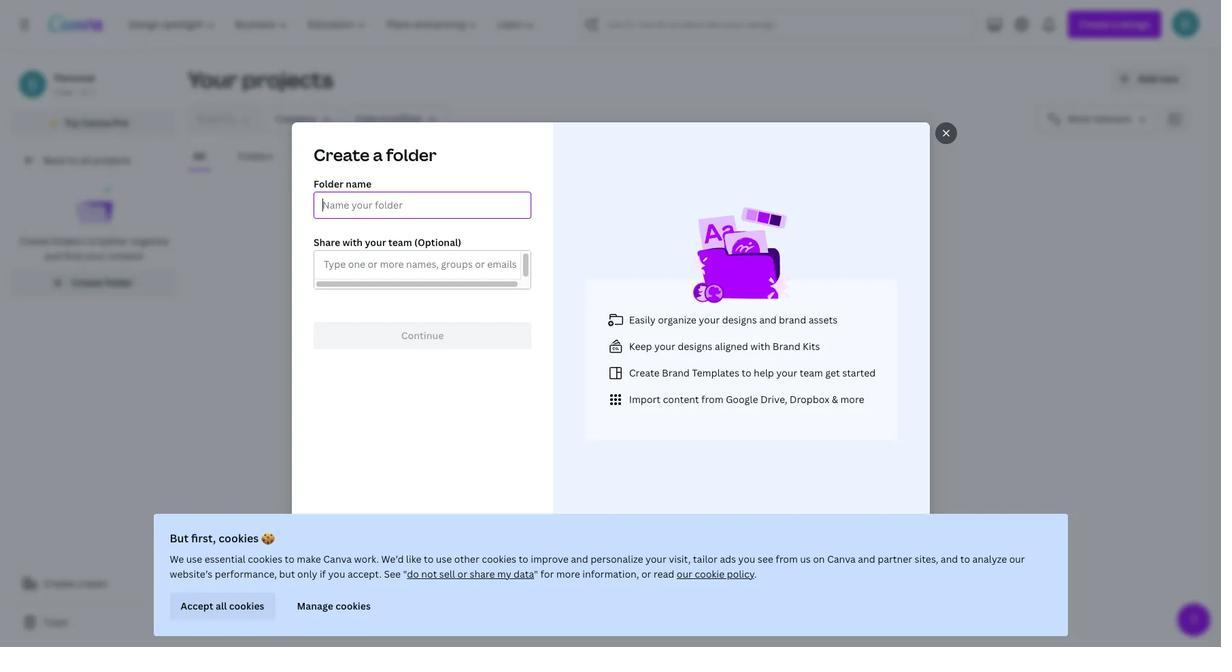Task type: describe. For each thing, give the bounding box(es) containing it.
share
[[313, 236, 340, 249]]

manage
[[297, 600, 333, 613]]

read
[[654, 568, 674, 581]]

we use essential cookies to make canva work. we'd like to use other cookies to improve and personalize your visit, tailor ads you see from us on canva and partner sites, and to analyze our website's performance, but only if you accept. see "
[[170, 553, 1025, 581]]

see
[[384, 568, 401, 581]]

but
[[170, 531, 189, 546]]

make
[[297, 553, 321, 566]]

started.
[[833, 355, 864, 367]]

0 vertical spatial more
[[840, 393, 864, 406]]

manage cookies
[[297, 600, 371, 613]]

or down "appear"
[[772, 355, 781, 367]]

sell
[[439, 568, 455, 581]]

2 use from the left
[[436, 553, 452, 566]]

1 horizontal spatial team
[[388, 236, 412, 249]]

import
[[629, 393, 660, 406]]

folders
[[52, 235, 85, 248]]

only
[[297, 568, 317, 581]]

tailor
[[693, 553, 718, 566]]

try canva pro
[[65, 116, 129, 129]]

do not sell or share my data link
[[407, 568, 534, 581]]

.
[[754, 568, 757, 581]]

designs for designs and items you own will appear here anything you design or upload can be found here. create a design or folder to get started.
[[558, 333, 605, 349]]

1 vertical spatial create folder
[[722, 391, 784, 404]]

create folders to better organize and find your content
[[19, 235, 169, 263]]

templates
[[692, 366, 739, 379]]

continue
[[401, 329, 443, 342]]

design inside create design button
[[643, 391, 673, 404]]

to up data
[[519, 553, 528, 566]]

or right sell
[[458, 568, 467, 581]]

our inside the "we use essential cookies to make canva work. we'd like to use other cookies to improve and personalize your visit, tailor ads you see from us on canva and partner sites, and to analyze our website's performance, but only if you accept. see ""
[[1009, 553, 1025, 566]]

kits
[[802, 340, 820, 353]]

share
[[470, 568, 495, 581]]

cookies up essential
[[218, 531, 259, 546]]

personal
[[54, 71, 95, 84]]

folder
[[313, 178, 343, 190]]

try canva pro button
[[11, 110, 177, 136]]

essential
[[205, 553, 245, 566]]

sites,
[[915, 553, 938, 566]]

anything
[[513, 355, 548, 367]]

accept all cookies
[[181, 600, 264, 613]]

your inside the "we use essential cookies to make canva work. we'd like to use other cookies to improve and personalize your visit, tailor ads you see from us on canva and partner sites, and to analyze our website's performance, but only if you accept. see ""
[[646, 553, 667, 566]]

more inside but first, cookies 🍪 dialog
[[556, 568, 580, 581]]

here
[[791, 333, 818, 349]]

free
[[54, 86, 72, 98]]

or left read
[[642, 568, 651, 581]]

to left analyze
[[960, 553, 970, 566]]

designs button
[[300, 144, 347, 169]]

but first, cookies 🍪 dialog
[[153, 514, 1068, 637]]

your projects
[[188, 65, 333, 94]]

all button
[[188, 144, 211, 169]]

content inside create folders to better organize and find your content
[[107, 250, 144, 263]]

create up create design
[[629, 366, 659, 379]]

0 horizontal spatial from
[[701, 393, 723, 406]]

and inside create folders to better organize and find your content
[[44, 250, 61, 263]]

designs and items you own will appear here anything you design or upload can be found here. create a design or folder to get started.
[[513, 333, 864, 367]]

ads
[[720, 553, 736, 566]]

will
[[723, 333, 744, 349]]

easily organize your designs and brand assets
[[629, 313, 837, 326]]

pro
[[113, 116, 129, 129]]

upload
[[605, 355, 633, 367]]

folder up folder name text box
[[386, 144, 436, 166]]

if
[[320, 568, 326, 581]]

we
[[170, 553, 184, 566]]

accept
[[181, 600, 213, 613]]

easily
[[629, 313, 655, 326]]

create design button
[[583, 384, 684, 412]]

accept.
[[348, 568, 382, 581]]

get inside designs and items you own will appear here anything you design or upload can be found here. create a design or folder to get started.
[[819, 355, 831, 367]]

from inside the "we use essential cookies to make canva work. we'd like to use other cookies to improve and personalize your visit, tailor ads you see from us on canva and partner sites, and to analyze our website's performance, but only if you accept. see ""
[[776, 553, 798, 566]]

drive,
[[760, 393, 787, 406]]

you up the found
[[670, 333, 692, 349]]

cookie
[[695, 568, 725, 581]]

0 horizontal spatial our
[[677, 568, 692, 581]]

started
[[842, 366, 875, 379]]

Folder name text field
[[322, 193, 522, 218]]

create up trash
[[44, 578, 74, 591]]

create design
[[610, 391, 673, 404]]

1
[[90, 86, 95, 98]]

and right the sites,
[[941, 553, 958, 566]]

create inside designs and items you own will appear here anything you design or upload can be found here. create a design or folder to get started.
[[710, 355, 736, 367]]

to inside create folders to better organize and find your content
[[87, 235, 97, 248]]

you up "policy"
[[738, 553, 755, 566]]

1 vertical spatial designs
[[677, 340, 712, 353]]

help
[[753, 366, 774, 379]]

1 horizontal spatial organize
[[658, 313, 696, 326]]

" inside the "we use essential cookies to make canva work. we'd like to use other cookies to improve and personalize your visit, tailor ads you see from us on canva and partner sites, and to analyze our website's performance, but only if you accept. see ""
[[403, 568, 407, 581]]

folder down help
[[755, 391, 784, 404]]

keep
[[629, 340, 652, 353]]

and inside designs and items you own will appear here anything you design or upload can be found here. create a design or folder to get started.
[[608, 333, 631, 349]]

aligned
[[715, 340, 748, 353]]

do
[[407, 568, 419, 581]]

our cookie policy link
[[677, 568, 754, 581]]

better
[[99, 235, 128, 248]]

dropbox
[[789, 393, 829, 406]]

keep your designs aligned with brand kits
[[629, 340, 820, 353]]

team inside the create a team button
[[84, 578, 107, 591]]

but first, cookies 🍪
[[170, 531, 275, 546]]

free •
[[54, 86, 78, 98]]

personalize
[[591, 553, 643, 566]]

your
[[188, 65, 238, 94]]

•
[[74, 86, 78, 98]]

top level navigation element
[[120, 11, 547, 38]]

here.
[[688, 355, 708, 367]]

own
[[695, 333, 720, 349]]

found
[[663, 355, 686, 367]]

folder down better
[[105, 276, 133, 289]]

but
[[279, 568, 295, 581]]

website's
[[170, 568, 212, 581]]

google
[[726, 393, 758, 406]]

2 horizontal spatial team
[[799, 366, 823, 379]]

appear
[[746, 333, 789, 349]]

all
[[193, 150, 205, 163]]



Task type: vqa. For each thing, say whether or not it's contained in the screenshot.
the Designs and items you own will appear here Anything you design or upload can be found here. Create a design or folder to get started.
yes



Task type: locate. For each thing, give the bounding box(es) containing it.
0 horizontal spatial brand
[[662, 366, 689, 379]]

with
[[342, 236, 362, 249], [750, 340, 770, 353]]

our right analyze
[[1009, 553, 1025, 566]]

back
[[44, 154, 65, 167]]

cookies inside button
[[335, 600, 371, 613]]

your
[[365, 236, 386, 249], [84, 250, 105, 263], [699, 313, 720, 326], [654, 340, 675, 353], [776, 366, 797, 379], [646, 553, 667, 566]]

see
[[758, 553, 773, 566]]

0 horizontal spatial "
[[403, 568, 407, 581]]

create a team
[[44, 578, 107, 591]]

try
[[65, 116, 79, 129]]

designs inside button
[[306, 150, 342, 163]]

create down 'keep your designs aligned with brand kits'
[[710, 355, 736, 367]]

organize right better
[[130, 235, 169, 248]]

1 vertical spatial create folder button
[[695, 384, 794, 412]]

to down "kits"
[[809, 355, 817, 367]]

create left folders at the top left of the page
[[19, 235, 50, 248]]

1 horizontal spatial from
[[776, 553, 798, 566]]

import content from google drive, dropbox & more
[[629, 393, 864, 406]]

create down upload
[[610, 391, 641, 404]]

" right see
[[403, 568, 407, 581]]

a inside button
[[76, 578, 82, 591]]

1 vertical spatial content
[[663, 393, 699, 406]]

my
[[497, 568, 511, 581]]

all right back
[[80, 154, 91, 167]]

assets
[[808, 313, 837, 326]]

more
[[840, 393, 864, 406], [556, 568, 580, 581]]

create up the folder name
[[313, 144, 369, 166]]

0 horizontal spatial designs
[[677, 340, 712, 353]]

1 horizontal spatial "
[[534, 568, 538, 581]]

projects inside back to all projects link
[[93, 154, 131, 167]]

" left for
[[534, 568, 538, 581]]

create folder
[[71, 276, 133, 289], [722, 391, 784, 404]]

work.
[[354, 553, 379, 566]]

canva inside button
[[82, 116, 110, 129]]

and up upload
[[608, 333, 631, 349]]

2 horizontal spatial a
[[738, 355, 742, 367]]

projects
[[242, 65, 333, 94], [93, 154, 131, 167]]

designs inside designs and items you own will appear here anything you design or upload can be found here. create a design or folder to get started.
[[558, 333, 605, 349]]

folder down "kits"
[[783, 355, 807, 367]]

1 horizontal spatial designs
[[722, 313, 757, 326]]

name
[[345, 178, 371, 190]]

more right the &
[[840, 393, 864, 406]]

a for team
[[76, 578, 82, 591]]

1 use from the left
[[186, 553, 202, 566]]

create brand templates to help your team get started
[[629, 366, 875, 379]]

accept all cookies button
[[170, 593, 275, 620]]

designs up here.
[[677, 340, 712, 353]]

1 horizontal spatial create folder button
[[695, 384, 794, 412]]

0 horizontal spatial design
[[567, 355, 593, 367]]

design left upload
[[567, 355, 593, 367]]

to up but
[[285, 553, 294, 566]]

1 horizontal spatial projects
[[242, 65, 333, 94]]

0 horizontal spatial use
[[186, 553, 202, 566]]

or left upload
[[595, 355, 603, 367]]

0 horizontal spatial all
[[80, 154, 91, 167]]

design
[[567, 355, 593, 367], [744, 355, 770, 367], [643, 391, 673, 404]]

folders
[[238, 150, 273, 163]]

to left better
[[87, 235, 97, 248]]

1 horizontal spatial all
[[216, 600, 227, 613]]

from left us
[[776, 553, 798, 566]]

0 vertical spatial brand
[[772, 340, 800, 353]]

🍪
[[261, 531, 275, 546]]

information,
[[583, 568, 639, 581]]

2 vertical spatial team
[[84, 578, 107, 591]]

manage cookies button
[[286, 593, 382, 620]]

first,
[[191, 531, 216, 546]]

all inside button
[[216, 600, 227, 613]]

0 vertical spatial organize
[[130, 235, 169, 248]]

analyze
[[973, 553, 1007, 566]]

create folder down create folders to better organize and find your content
[[71, 276, 133, 289]]

0 horizontal spatial content
[[107, 250, 144, 263]]

2 vertical spatial a
[[76, 578, 82, 591]]

brand left "kits"
[[772, 340, 800, 353]]

content right import
[[663, 393, 699, 406]]

1 horizontal spatial with
[[750, 340, 770, 353]]

to inside designs and items you own will appear here anything you design or upload can be found here. create a design or folder to get started.
[[809, 355, 817, 367]]

your right help
[[776, 366, 797, 379]]

canva right try
[[82, 116, 110, 129]]

0 vertical spatial from
[[701, 393, 723, 406]]

your up read
[[646, 553, 667, 566]]

more right for
[[556, 568, 580, 581]]

team up trash link
[[84, 578, 107, 591]]

canva up the if
[[323, 553, 352, 566]]

back to all projects
[[44, 154, 131, 167]]

or
[[595, 355, 603, 367], [772, 355, 781, 367], [458, 568, 467, 581], [642, 568, 651, 581]]

1 horizontal spatial brand
[[772, 340, 800, 353]]

get
[[819, 355, 831, 367], [825, 366, 840, 379]]

share with your team (optional)
[[313, 236, 461, 249]]

canva right 'on'
[[827, 553, 856, 566]]

visit,
[[669, 553, 691, 566]]

0 vertical spatial designs
[[306, 150, 342, 163]]

1 horizontal spatial content
[[663, 393, 699, 406]]

to inside back to all projects link
[[68, 154, 78, 167]]

our down the visit,
[[677, 568, 692, 581]]

get left started on the right
[[825, 366, 840, 379]]

1 vertical spatial brand
[[662, 366, 689, 379]]

use up website's
[[186, 553, 202, 566]]

with up help
[[750, 340, 770, 353]]

None search field
[[579, 11, 976, 38]]

data
[[514, 568, 534, 581]]

(optional)
[[414, 236, 461, 249]]

a for folder
[[373, 144, 382, 166]]

like
[[406, 553, 422, 566]]

1 vertical spatial a
[[738, 355, 742, 367]]

other
[[454, 553, 479, 566]]

your inside create folders to better organize and find your content
[[84, 250, 105, 263]]

brand right be
[[662, 366, 689, 379]]

0 vertical spatial our
[[1009, 553, 1025, 566]]

to right back
[[68, 154, 78, 167]]

2 horizontal spatial canva
[[827, 553, 856, 566]]

folder inside designs and items you own will appear here anything you design or upload can be found here. create a design or folder to get started.
[[783, 355, 807, 367]]

0 vertical spatial create folder
[[71, 276, 133, 289]]

brand
[[779, 313, 806, 326]]

designs up folder
[[306, 150, 342, 163]]

1 vertical spatial all
[[216, 600, 227, 613]]

0 horizontal spatial with
[[342, 236, 362, 249]]

your right share on the top left of page
[[365, 236, 386, 249]]

team up type one or more names, groups or e​​ma​il​s text field
[[388, 236, 412, 249]]

1 vertical spatial team
[[799, 366, 823, 379]]

team down "kits"
[[799, 366, 823, 379]]

team
[[388, 236, 412, 249], [799, 366, 823, 379], [84, 578, 107, 591]]

be
[[651, 355, 661, 367]]

can
[[635, 355, 649, 367]]

with right share on the top left of page
[[342, 236, 362, 249]]

create down create brand templates to help your team get started in the bottom right of the page
[[722, 391, 753, 404]]

0 vertical spatial designs
[[722, 313, 757, 326]]

and left partner
[[858, 553, 875, 566]]

trash
[[44, 616, 68, 629]]

not
[[421, 568, 437, 581]]

partner
[[878, 553, 912, 566]]

0 vertical spatial content
[[107, 250, 144, 263]]

1 horizontal spatial more
[[840, 393, 864, 406]]

cookies
[[218, 531, 259, 546], [248, 553, 282, 566], [482, 553, 516, 566], [229, 600, 264, 613], [335, 600, 371, 613]]

1 vertical spatial organize
[[658, 313, 696, 326]]

and left find
[[44, 250, 61, 263]]

items
[[634, 333, 667, 349]]

you right the if
[[328, 568, 345, 581]]

and up "appear"
[[759, 313, 776, 326]]

to left help
[[741, 366, 751, 379]]

1 vertical spatial from
[[776, 553, 798, 566]]

organize
[[130, 235, 169, 248], [658, 313, 696, 326]]

1 horizontal spatial canva
[[323, 553, 352, 566]]

our
[[1009, 553, 1025, 566], [677, 568, 692, 581]]

0 vertical spatial projects
[[242, 65, 333, 94]]

0 horizontal spatial designs
[[306, 150, 342, 163]]

Type one or more names, groups or e​​ma​il​s text field
[[319, 256, 521, 275]]

all right the accept
[[216, 600, 227, 613]]

your up be
[[654, 340, 675, 353]]

1 vertical spatial more
[[556, 568, 580, 581]]

cookies down accept.
[[335, 600, 371, 613]]

designs up upload
[[558, 333, 605, 349]]

create inside create folders to better organize and find your content
[[19, 235, 50, 248]]

continue button
[[313, 322, 531, 350]]

0 vertical spatial team
[[388, 236, 412, 249]]

create down find
[[71, 276, 102, 289]]

designs for designs
[[306, 150, 342, 163]]

use up sell
[[436, 553, 452, 566]]

get down "kits"
[[819, 355, 831, 367]]

from down templates
[[701, 393, 723, 406]]

your right find
[[84, 250, 105, 263]]

designs
[[306, 150, 342, 163], [558, 333, 605, 349]]

policy
[[727, 568, 754, 581]]

2 " from the left
[[534, 568, 538, 581]]

0 vertical spatial create folder button
[[11, 269, 177, 297]]

0 horizontal spatial organize
[[130, 235, 169, 248]]

0 vertical spatial a
[[373, 144, 382, 166]]

from
[[701, 393, 723, 406], [776, 553, 798, 566]]

1 horizontal spatial use
[[436, 553, 452, 566]]

cookies up the my
[[482, 553, 516, 566]]

0 horizontal spatial projects
[[93, 154, 131, 167]]

images button
[[369, 144, 413, 169]]

us
[[800, 553, 811, 566]]

a inside designs and items you own will appear here anything you design or upload can be found here. create a design or folder to get started.
[[738, 355, 742, 367]]

"
[[403, 568, 407, 581], [534, 568, 538, 581]]

0 horizontal spatial create folder button
[[11, 269, 177, 297]]

organize inside create folders to better organize and find your content
[[130, 235, 169, 248]]

cookies down the performance,
[[229, 600, 264, 613]]

0 vertical spatial all
[[80, 154, 91, 167]]

improve
[[531, 553, 569, 566]]

cookies down the 🍪
[[248, 553, 282, 566]]

folders button
[[233, 144, 278, 169]]

designs up will
[[722, 313, 757, 326]]

0 horizontal spatial create folder
[[71, 276, 133, 289]]

design down "appear"
[[744, 355, 770, 367]]

0 vertical spatial with
[[342, 236, 362, 249]]

1 vertical spatial projects
[[93, 154, 131, 167]]

your up the own
[[699, 313, 720, 326]]

we'd
[[381, 553, 404, 566]]

organize up designs and items you own will appear here anything you design or upload can be found here. create a design or folder to get started.
[[658, 313, 696, 326]]

brand
[[772, 340, 800, 353], [662, 366, 689, 379]]

1 vertical spatial with
[[750, 340, 770, 353]]

0 horizontal spatial canva
[[82, 116, 110, 129]]

to
[[68, 154, 78, 167], [87, 235, 97, 248], [809, 355, 817, 367], [741, 366, 751, 379], [285, 553, 294, 566], [424, 553, 434, 566], [519, 553, 528, 566], [960, 553, 970, 566]]

content down better
[[107, 250, 144, 263]]

0 horizontal spatial more
[[556, 568, 580, 581]]

on
[[813, 553, 825, 566]]

folder name
[[313, 178, 371, 190]]

1 horizontal spatial designs
[[558, 333, 605, 349]]

1 vertical spatial our
[[677, 568, 692, 581]]

trash link
[[11, 610, 177, 637]]

you right anything
[[550, 355, 565, 367]]

1 " from the left
[[403, 568, 407, 581]]

and
[[44, 250, 61, 263], [759, 313, 776, 326], [608, 333, 631, 349], [571, 553, 588, 566], [858, 553, 875, 566], [941, 553, 958, 566]]

to right like
[[424, 553, 434, 566]]

find
[[64, 250, 82, 263]]

create folder down create brand templates to help your team get started in the bottom right of the page
[[722, 391, 784, 404]]

2 horizontal spatial design
[[744, 355, 770, 367]]

create a folder
[[313, 144, 436, 166]]

create folder button down create brand templates to help your team get started in the bottom right of the page
[[695, 384, 794, 412]]

1 vertical spatial designs
[[558, 333, 605, 349]]

1 horizontal spatial create folder
[[722, 391, 784, 404]]

1 horizontal spatial design
[[643, 391, 673, 404]]

0 horizontal spatial team
[[84, 578, 107, 591]]

performance,
[[215, 568, 277, 581]]

cookies inside button
[[229, 600, 264, 613]]

0 horizontal spatial a
[[76, 578, 82, 591]]

design down be
[[643, 391, 673, 404]]

create folder button down find
[[11, 269, 177, 297]]

canva
[[82, 116, 110, 129], [323, 553, 352, 566], [827, 553, 856, 566]]

back to all projects link
[[11, 147, 177, 174]]

1 horizontal spatial our
[[1009, 553, 1025, 566]]

and up the do not sell or share my data " for more information, or read our cookie policy .
[[571, 553, 588, 566]]

1 horizontal spatial a
[[373, 144, 382, 166]]



